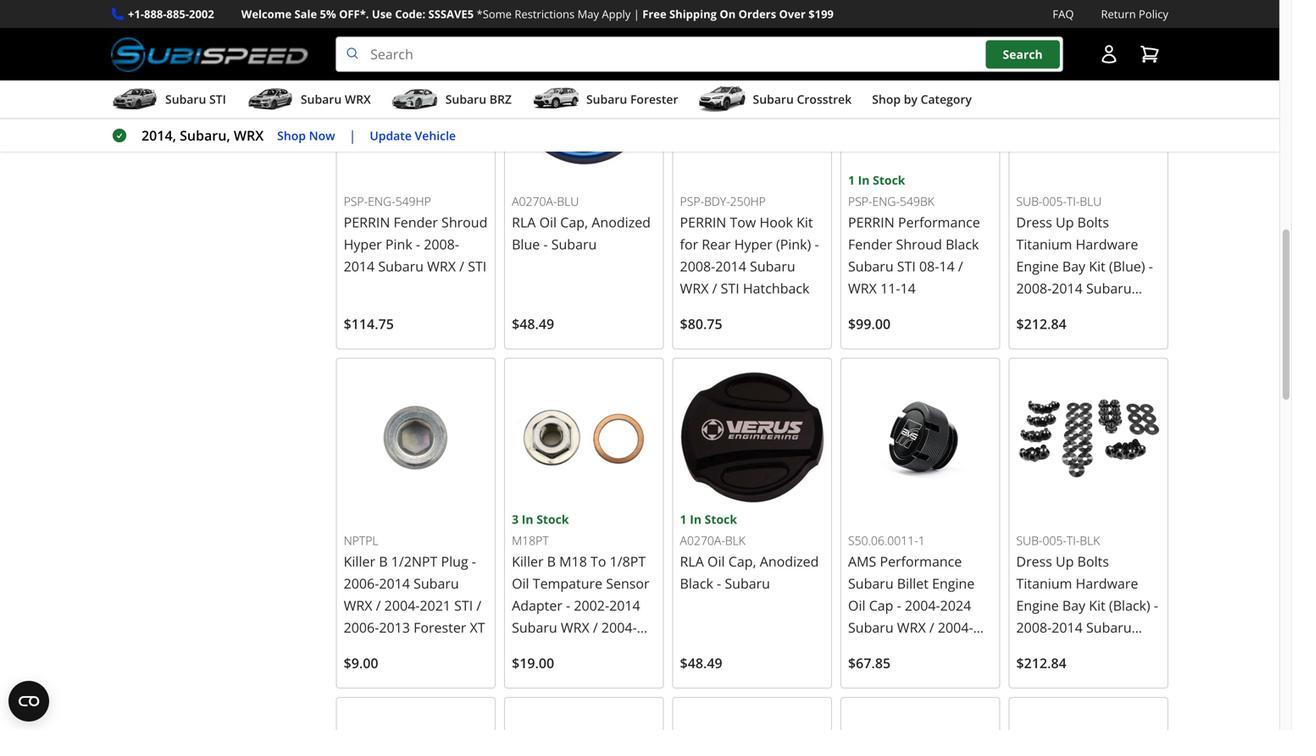 Task type: vqa. For each thing, say whether or not it's contained in the screenshot.


Task type: describe. For each thing, give the bounding box(es) containing it.
perrin for pink
[[344, 213, 390, 231]]

for
[[680, 235, 698, 253]]

wrx inside sub-005-ti-blk dress up bolts titanium hardware engine bay kit (black) - 2008-2014 subaru wrx / sti
[[1016, 641, 1045, 659]]

2021 inside "nptpl killer b 1/2npt plug - 2006-2014 subaru wrx / 2004-2021 sti / 2006-2013 forester xt"
[[420, 597, 451, 615]]

tempature
[[533, 574, 603, 593]]

wrx inside 1 in stock psp-eng-549bk perrin performance fender shroud black subaru sti 08-14 / wrx 11-14
[[848, 279, 877, 297]]

2014 inside 3 in stock m18pt killer b m18 to 1/8pt oil tempature sensor adapter - 2002-2014 subaru wrx / 2004- 2021 sti / 2006-2013 forester xt
[[609, 597, 640, 615]]

subaru inside 3 in stock m18pt killer b m18 to 1/8pt oil tempature sensor adapter - 2002-2014 subaru wrx / 2004- 2021 sti / 2006-2013 forester xt
[[512, 619, 557, 637]]

psp- inside 1 in stock psp-eng-549bk perrin performance fender shroud black subaru sti 08-14 / wrx 11-14
[[848, 193, 872, 210]]

b inside 3 in stock m18pt killer b m18 to 1/8pt oil tempature sensor adapter - 2002-2014 subaru wrx / 2004- 2021 sti / 2006-2013 forester xt
[[547, 552, 556, 571]]

wrx inside psp-bdy-250hp perrin tow hook kit for rear hyper (pink) - 2008-2014 subaru wrx / sti hatchback
[[680, 279, 709, 297]]

subaru sti button
[[111, 84, 226, 118]]

perrin fender shroud hyper pink - 2008-2014 subaru wrx / sti image
[[344, 26, 488, 171]]

2008- inside psp-bdy-250hp perrin tow hook kit for rear hyper (pink) - 2008-2014 subaru wrx / sti hatchback
[[680, 257, 715, 275]]

up for dress up bolts titanium hardware engine bay kit (black) - 2008-2014 subaru wrx / sti
[[1056, 552, 1074, 571]]

(blue)
[[1109, 257, 1145, 275]]

dress for dress up bolts titanium hardware engine bay kit (black) - 2008-2014 subaru wrx / sti
[[1016, 552, 1052, 571]]

a0270a- inside 1 in stock a0270a-blk rla oil cap, anodized black - subaru
[[680, 533, 725, 549]]

button image
[[1099, 44, 1119, 65]]

5%
[[320, 6, 336, 22]]

sti inside 1 in stock psp-eng-549bk perrin performance fender shroud black subaru sti 08-14 / wrx 11-14
[[897, 257, 916, 275]]

1/8pt
[[610, 552, 646, 571]]

subaru crosstrek
[[753, 91, 852, 107]]

update vehicle button
[[370, 126, 456, 145]]

dress for dress up bolts titanium hardware engine bay kit (blue) - 2008-2014 subaru wrx / sti
[[1016, 213, 1052, 231]]

$19.00
[[512, 654, 554, 672]]

subaru inside psp-eng-549hp perrin fender shroud hyper pink - 2008- 2014 subaru wrx / sti
[[378, 257, 424, 275]]

bay for (blue)
[[1063, 257, 1086, 275]]

kit for dress up bolts titanium hardware engine bay kit (black) - 2008-2014 subaru wrx / sti
[[1089, 597, 1106, 615]]

oil inside 3 in stock m18pt killer b m18 to 1/8pt oil tempature sensor adapter - 2002-2014 subaru wrx / 2004- 2021 sti / 2006-2013 forester xt
[[512, 574, 529, 593]]

killer inside 3 in stock m18pt killer b m18 to 1/8pt oil tempature sensor adapter - 2002-2014 subaru wrx / 2004- 2021 sti / 2006-2013 forester xt
[[512, 552, 544, 571]]

perrin inside 1 in stock psp-eng-549bk perrin performance fender shroud black subaru sti 08-14 / wrx 11-14
[[848, 213, 895, 231]]

free
[[643, 6, 667, 22]]

stock for killer
[[537, 511, 569, 527]]

$9.00
[[344, 654, 378, 672]]

adapter
[[512, 597, 563, 615]]

tow
[[730, 213, 756, 231]]

2014 inside psp-eng-549hp perrin fender shroud hyper pink - 2008- 2014 subaru wrx / sti
[[344, 257, 375, 275]]

may
[[578, 6, 599, 22]]

sti inside dropdown button
[[209, 91, 226, 107]]

s50.06.0011-
[[848, 533, 918, 549]]

$80.75
[[680, 315, 723, 333]]

xt inside "nptpl killer b 1/2npt plug - 2006-2014 subaru wrx / 2004-2021 sti / 2006-2013 forester xt"
[[470, 619, 485, 637]]

$48.49 for rla oil cap, anodized black - subaru
[[680, 654, 723, 672]]

2014 inside sub-005-ti-blu dress up bolts titanium hardware engine bay kit (blue) - 2008-2014 subaru wrx / sti
[[1052, 279, 1083, 297]]

shop for shop by category
[[872, 91, 901, 107]]

ti- for dress up bolts titanium hardware engine bay kit (black) - 2008-2014 subaru wrx / sti
[[1067, 533, 1080, 549]]

wrx inside 3 in stock m18pt killer b m18 to 1/8pt oil tempature sensor adapter - 2002-2014 subaru wrx / 2004- 2021 sti / 2006-2013 forester xt
[[561, 619, 590, 637]]

2008- inside sub-005-ti-blu dress up bolts titanium hardware engine bay kit (blue) - 2008-2014 subaru wrx / sti
[[1016, 279, 1052, 297]]

(pink)
[[776, 235, 811, 253]]

search
[[1003, 46, 1043, 62]]

885-
[[167, 6, 189, 22]]

shipping
[[669, 6, 717, 22]]

policy
[[1139, 6, 1169, 22]]

subaru inside "nptpl killer b 1/2npt plug - 2006-2014 subaru wrx / 2004-2021 sti / 2006-2013 forester xt"
[[414, 574, 459, 593]]

b inside "nptpl killer b 1/2npt plug - 2006-2014 subaru wrx / 2004-2021 sti / 2006-2013 forester xt"
[[379, 552, 388, 571]]

sssave5
[[428, 6, 474, 22]]

2004- inside 3 in stock m18pt killer b m18 to 1/8pt oil tempature sensor adapter - 2002-2014 subaru wrx / 2004- 2021 sti / 2006-2013 forester xt
[[602, 619, 637, 637]]

2002-
[[574, 597, 609, 615]]

titanium for dress up bolts titanium hardware engine bay kit (black) - 2008-2014 subaru wrx / sti
[[1016, 574, 1072, 593]]

return
[[1101, 6, 1136, 22]]

0 horizontal spatial 14
[[900, 279, 916, 297]]

- inside 1 in stock a0270a-blk rla oil cap, anodized black - subaru
[[717, 574, 721, 593]]

+1-
[[128, 6, 144, 22]]

subispeed logo image
[[111, 37, 309, 72]]

sti inside 3 in stock m18pt killer b m18 to 1/8pt oil tempature sensor adapter - 2002-2014 subaru wrx / 2004- 2021 sti / 2006-2013 forester xt
[[546, 641, 565, 659]]

3 in stock m18pt killer b m18 to 1/8pt oil tempature sensor adapter - 2002-2014 subaru wrx / 2004- 2021 sti / 2006-2013 forester xt
[[512, 511, 650, 681]]

bolts for (blue)
[[1078, 213, 1109, 231]]

$114.75
[[344, 315, 394, 333]]

in for blk
[[690, 511, 702, 527]]

11-
[[880, 279, 900, 297]]

sub-005-ti-blu dress up bolts titanium hardware engine bay kit (blue) - 2008-2014 subaru wrx / sti
[[1016, 193, 1153, 319]]

2 horizontal spatial 1
[[918, 533, 925, 549]]

subaru inside 1 in stock psp-eng-549bk perrin performance fender shroud black subaru sti 08-14 / wrx 11-14
[[848, 257, 894, 275]]

subaru sti
[[165, 91, 226, 107]]

fender inside 1 in stock psp-eng-549bk perrin performance fender shroud black subaru sti 08-14 / wrx 11-14
[[848, 235, 893, 253]]

subaru inside sub-005-ti-blk dress up bolts titanium hardware engine bay kit (black) - 2008-2014 subaru wrx / sti
[[1086, 619, 1132, 637]]

bdy-
[[704, 193, 730, 209]]

2014, subaru, wrx
[[142, 126, 264, 145]]

stock for blk
[[705, 511, 737, 527]]

2002
[[189, 6, 214, 22]]

888-
[[144, 6, 167, 22]]

killer b 1/2npt plug - 2006-2014 subaru wrx / 2004-2021 sti / 2006-2013 forester xt image
[[344, 366, 488, 510]]

/ inside sub-005-ti-blk dress up bolts titanium hardware engine bay kit (black) - 2008-2014 subaru wrx / sti
[[1049, 641, 1054, 659]]

subaru brz
[[445, 91, 512, 107]]

shop by category
[[872, 91, 972, 107]]

m18
[[559, 552, 587, 571]]

engine for dress up bolts titanium hardware engine bay kit (black) - 2008-2014 subaru wrx / sti
[[1016, 597, 1059, 615]]

rla oil cap, anodized blue - subaru image
[[512, 26, 656, 171]]

crosstrek
[[797, 91, 852, 107]]

hatchback
[[743, 279, 810, 297]]

shop now
[[277, 127, 335, 143]]

3
[[512, 511, 519, 527]]

forester inside dropdown button
[[630, 91, 678, 107]]

08-
[[919, 257, 939, 275]]

549hp
[[395, 193, 431, 209]]

shroud inside psp-eng-549hp perrin fender shroud hyper pink - 2008- 2014 subaru wrx / sti
[[442, 213, 488, 231]]

up for dress up bolts titanium hardware engine bay kit (blue) - 2008-2014 subaru wrx / sti
[[1056, 213, 1074, 231]]

subaru inside 1 in stock a0270a-blk rla oil cap, anodized black - subaru
[[725, 574, 770, 593]]

sti inside sub-005-ti-blk dress up bolts titanium hardware engine bay kit (black) - 2008-2014 subaru wrx / sti
[[1057, 641, 1076, 659]]

2013 inside 3 in stock m18pt killer b m18 to 1/8pt oil tempature sensor adapter - 2002-2014 subaru wrx / 2004- 2021 sti / 2006-2013 forester xt
[[612, 641, 643, 659]]

250hp
[[730, 193, 766, 209]]

search input field
[[336, 37, 1063, 72]]

off*.
[[339, 6, 369, 22]]

hyper inside psp-bdy-250hp perrin tow hook kit for rear hyper (pink) - 2008-2014 subaru wrx / sti hatchback
[[734, 235, 773, 253]]

psp- for perrin fender shroud hyper pink - 2008- 2014 subaru wrx / sti
[[344, 193, 368, 209]]

kit inside psp-bdy-250hp perrin tow hook kit for rear hyper (pink) - 2008-2014 subaru wrx / sti hatchback
[[797, 213, 813, 231]]

subaru forester button
[[532, 84, 678, 118]]

shop now link
[[277, 126, 335, 145]]

psp-bdy-250hp perrin tow hook kit for rear hyper (pink) - 2008-2014 subaru wrx / sti hatchback
[[680, 193, 819, 297]]

m18pt
[[512, 533, 549, 549]]

restrictions
[[515, 6, 575, 22]]

1 vertical spatial |
[[349, 126, 356, 145]]

anodized inside 1 in stock a0270a-blk rla oil cap, anodized black - subaru
[[760, 552, 819, 571]]

subaru wrx button
[[246, 84, 371, 118]]

/ inside sub-005-ti-blu dress up bolts titanium hardware engine bay kit (blue) - 2008-2014 subaru wrx / sti
[[1049, 301, 1054, 319]]

update
[[370, 127, 412, 143]]

2014 inside "nptpl killer b 1/2npt plug - 2006-2014 subaru wrx / 2004-2021 sti / 2006-2013 forester xt"
[[379, 574, 410, 593]]

rla inside 1 in stock a0270a-blk rla oil cap, anodized black - subaru
[[680, 552, 704, 571]]

subaru inside a0270a-blu rla oil cap, anodized blue - subaru
[[551, 235, 597, 253]]

killer inside "nptpl killer b 1/2npt plug - 2006-2014 subaru wrx / 2004-2021 sti / 2006-2013 forester xt"
[[344, 552, 375, 571]]

2006- inside 3 in stock m18pt killer b m18 to 1/8pt oil tempature sensor adapter - 2002-2014 subaru wrx / 2004- 2021 sti / 2006-2013 forester xt
[[577, 641, 612, 659]]

sti inside psp-bdy-250hp perrin tow hook kit for rear hyper (pink) - 2008-2014 subaru wrx / sti hatchback
[[721, 279, 739, 297]]

sti inside psp-eng-549hp perrin fender shroud hyper pink - 2008- 2014 subaru wrx / sti
[[468, 257, 487, 275]]

sensor
[[606, 574, 650, 593]]

$212.84 for dress up bolts titanium hardware engine bay kit (black) - 2008-2014 subaru wrx / sti
[[1016, 654, 1067, 672]]

now
[[309, 127, 335, 143]]

- inside sub-005-ti-blu dress up bolts titanium hardware engine bay kit (blue) - 2008-2014 subaru wrx / sti
[[1149, 257, 1153, 275]]

black inside 1 in stock a0270a-blk rla oil cap, anodized black - subaru
[[680, 574, 713, 593]]

shop for shop now
[[277, 127, 306, 143]]

2014,
[[142, 126, 176, 145]]

bolts for (black)
[[1078, 552, 1109, 571]]

over
[[779, 6, 806, 22]]

2021 inside 3 in stock m18pt killer b m18 to 1/8pt oil tempature sensor adapter - 2002-2014 subaru wrx / 2004- 2021 sti / 2006-2013 forester xt
[[512, 641, 543, 659]]

sub-005-ti-blk dress up bolts titanium hardware engine bay kit (black) - 2008-2014 subaru wrx / sti
[[1016, 533, 1158, 659]]

use
[[372, 6, 392, 22]]

blk inside 1 in stock a0270a-blk rla oil cap, anodized black - subaru
[[725, 533, 746, 549]]

- inside a0270a-blu rla oil cap, anodized blue - subaru
[[544, 235, 548, 253]]

*some
[[477, 6, 512, 22]]

brz
[[490, 91, 512, 107]]

subaru crosstrek button
[[699, 84, 852, 118]]

perrin for for
[[680, 213, 726, 231]]

category
[[921, 91, 972, 107]]

2014 inside psp-bdy-250hp perrin tow hook kit for rear hyper (pink) - 2008-2014 subaru wrx / sti hatchback
[[715, 257, 746, 275]]

$67.85
[[848, 654, 891, 672]]

performance
[[898, 213, 980, 231]]

2008- inside sub-005-ti-blk dress up bolts titanium hardware engine bay kit (black) - 2008-2014 subaru wrx / sti
[[1016, 619, 1052, 637]]

1/2npt
[[391, 552, 438, 571]]

sale
[[294, 6, 317, 22]]

a0270a-blu rla oil cap, anodized blue - subaru
[[512, 193, 651, 253]]

$199
[[809, 6, 834, 22]]

subaru inside 'dropdown button'
[[445, 91, 486, 107]]

in for eng-
[[858, 172, 870, 188]]

pink
[[385, 235, 412, 253]]

hyper inside psp-eng-549hp perrin fender shroud hyper pink - 2008- 2014 subaru wrx / sti
[[344, 235, 382, 253]]

s50.06.0011-1
[[848, 533, 925, 549]]

welcome
[[241, 6, 292, 22]]



Task type: locate. For each thing, give the bounding box(es) containing it.
1 horizontal spatial shroud
[[896, 235, 942, 253]]

1 sub- from the top
[[1016, 193, 1043, 210]]

blk
[[725, 533, 746, 549], [1080, 533, 1100, 549]]

kit up (pink)
[[797, 213, 813, 231]]

oil inside a0270a-blu rla oil cap, anodized blue - subaru
[[539, 213, 557, 231]]

1 horizontal spatial psp-
[[680, 193, 704, 209]]

0 horizontal spatial blu
[[557, 193, 579, 210]]

sub- inside sub-005-ti-blu dress up bolts titanium hardware engine bay kit (blue) - 2008-2014 subaru wrx / sti
[[1016, 193, 1043, 210]]

1 eng- from the left
[[368, 193, 395, 209]]

0 horizontal spatial 1
[[680, 511, 687, 527]]

sub- for dress up bolts titanium hardware engine bay kit (blue) - 2008-2014 subaru wrx / sti
[[1016, 193, 1043, 210]]

2013 down sensor
[[612, 641, 643, 659]]

perrin inside psp-eng-549hp perrin fender shroud hyper pink - 2008- 2014 subaru wrx / sti
[[344, 213, 390, 231]]

2004- down 1/2npt
[[384, 597, 420, 615]]

cap, inside a0270a-blu rla oil cap, anodized blue - subaru
[[560, 213, 588, 231]]

1 vertical spatial cap,
[[729, 552, 756, 571]]

1 horizontal spatial 14
[[939, 257, 955, 275]]

a subaru sti thumbnail image image
[[111, 87, 158, 112]]

1 horizontal spatial a0270a-
[[680, 533, 725, 549]]

forester inside 3 in stock m18pt killer b m18 to 1/8pt oil tempature sensor adapter - 2002-2014 subaru wrx / 2004- 2021 sti / 2006-2013 forester xt
[[512, 663, 565, 681]]

1 horizontal spatial in
[[690, 511, 702, 527]]

- inside "nptpl killer b 1/2npt plug - 2006-2014 subaru wrx / 2004-2021 sti / 2006-2013 forester xt"
[[472, 552, 476, 571]]

1 vertical spatial 14
[[900, 279, 916, 297]]

anodized inside a0270a-blu rla oil cap, anodized blue - subaru
[[592, 213, 651, 231]]

2004- down 2002-
[[602, 619, 637, 637]]

oil inside 1 in stock a0270a-blk rla oil cap, anodized black - subaru
[[708, 552, 725, 571]]

titanium for dress up bolts titanium hardware engine bay kit (blue) - 2008-2014 subaru wrx / sti
[[1016, 235, 1072, 253]]

1 hyper from the left
[[344, 235, 382, 253]]

nptpl
[[344, 533, 378, 549]]

2 titanium from the top
[[1016, 574, 1072, 593]]

2 b from the left
[[547, 552, 556, 571]]

bolts inside sub-005-ti-blu dress up bolts titanium hardware engine bay kit (blue) - 2008-2014 subaru wrx / sti
[[1078, 213, 1109, 231]]

2021 down plug at the left of the page
[[420, 597, 451, 615]]

subaru brz button
[[391, 84, 512, 118]]

in inside 1 in stock a0270a-blk rla oil cap, anodized black - subaru
[[690, 511, 702, 527]]

sub- for dress up bolts titanium hardware engine bay kit (black) - 2008-2014 subaru wrx / sti
[[1016, 533, 1043, 549]]

sub-
[[1016, 193, 1043, 210], [1016, 533, 1043, 549]]

/ inside psp-bdy-250hp perrin tow hook kit for rear hyper (pink) - 2008-2014 subaru wrx / sti hatchback
[[712, 279, 717, 297]]

3 psp- from the left
[[848, 193, 872, 210]]

bolts up (blue) on the top right of page
[[1078, 213, 1109, 231]]

psp- for perrin tow hook kit for rear hyper (pink) - 2008-2014 subaru wrx / sti hatchback
[[680, 193, 704, 209]]

cap,
[[560, 213, 588, 231], [729, 552, 756, 571]]

hyper left pink
[[344, 235, 382, 253]]

2 perrin from the left
[[680, 213, 726, 231]]

stock for eng-
[[873, 172, 905, 188]]

1 horizontal spatial |
[[634, 6, 640, 22]]

perrin down bdy-
[[680, 213, 726, 231]]

kit inside sub-005-ti-blu dress up bolts titanium hardware engine bay kit (blue) - 2008-2014 subaru wrx / sti
[[1089, 257, 1106, 275]]

1 dress from the top
[[1016, 213, 1052, 231]]

1 vertical spatial bolts
[[1078, 552, 1109, 571]]

fender inside psp-eng-549hp perrin fender shroud hyper pink - 2008- 2014 subaru wrx / sti
[[394, 213, 438, 231]]

2 horizontal spatial perrin
[[848, 213, 895, 231]]

eng- inside 1 in stock psp-eng-549bk perrin performance fender shroud black subaru sti 08-14 / wrx 11-14
[[872, 193, 900, 210]]

black right sensor
[[680, 574, 713, 593]]

2004-
[[384, 597, 420, 615], [602, 619, 637, 637]]

orders
[[739, 6, 776, 22]]

0 vertical spatial 1
[[848, 172, 855, 188]]

549bk
[[900, 193, 935, 210]]

0 horizontal spatial 2021
[[420, 597, 451, 615]]

1 horizontal spatial blu
[[1080, 193, 1102, 210]]

rear
[[702, 235, 731, 253]]

1 engine from the top
[[1016, 257, 1059, 275]]

0 vertical spatial 2013
[[379, 619, 410, 637]]

1 blk from the left
[[725, 533, 746, 549]]

psp- inside psp-eng-549hp perrin fender shroud hyper pink - 2008- 2014 subaru wrx / sti
[[344, 193, 368, 209]]

2021
[[420, 597, 451, 615], [512, 641, 543, 659]]

wrx inside subaru wrx dropdown button
[[345, 91, 371, 107]]

welcome sale 5% off*. use code: sssave5 *some restrictions may apply | free shipping on orders over $199
[[241, 6, 834, 22]]

0 horizontal spatial killer
[[344, 552, 375, 571]]

1 horizontal spatial 2004-
[[602, 619, 637, 637]]

1 vertical spatial 2021
[[512, 641, 543, 659]]

0 vertical spatial forester
[[630, 91, 678, 107]]

0 horizontal spatial xt
[[470, 619, 485, 637]]

kit
[[797, 213, 813, 231], [1089, 257, 1106, 275], [1089, 597, 1106, 615]]

1 vertical spatial anodized
[[760, 552, 819, 571]]

engine for dress up bolts titanium hardware engine bay kit (blue) - 2008-2014 subaru wrx / sti
[[1016, 257, 1059, 275]]

| right now
[[349, 126, 356, 145]]

/ inside psp-eng-549hp perrin fender shroud hyper pink - 2008- 2014 subaru wrx / sti
[[459, 257, 464, 275]]

rla up blue in the left of the page
[[512, 213, 536, 231]]

bolts inside sub-005-ti-blk dress up bolts titanium hardware engine bay kit (black) - 2008-2014 subaru wrx / sti
[[1078, 552, 1109, 571]]

a subaru forester thumbnail image image
[[532, 87, 580, 112]]

wrx inside sub-005-ti-blu dress up bolts titanium hardware engine bay kit (blue) - 2008-2014 subaru wrx / sti
[[1016, 301, 1045, 319]]

2 bolts from the top
[[1078, 552, 1109, 571]]

bay for (black)
[[1063, 597, 1086, 615]]

1 vertical spatial $48.49
[[680, 654, 723, 672]]

0 horizontal spatial black
[[680, 574, 713, 593]]

anodized
[[592, 213, 651, 231], [760, 552, 819, 571]]

stock
[[873, 172, 905, 188], [705, 511, 737, 527], [537, 511, 569, 527]]

2 horizontal spatial in
[[858, 172, 870, 188]]

by
[[904, 91, 918, 107]]

0 vertical spatial 2021
[[420, 597, 451, 615]]

0 horizontal spatial eng-
[[368, 193, 395, 209]]

1 vertical spatial hardware
[[1076, 574, 1138, 593]]

wrx inside psp-eng-549hp perrin fender shroud hyper pink - 2008- 2014 subaru wrx / sti
[[427, 257, 456, 275]]

+1-888-885-2002
[[128, 6, 214, 22]]

1 bolts from the top
[[1078, 213, 1109, 231]]

2 005- from the top
[[1043, 533, 1067, 549]]

1 vertical spatial 2006-
[[344, 619, 379, 637]]

(black)
[[1109, 597, 1151, 615]]

bolts up (black)
[[1078, 552, 1109, 571]]

1 horizontal spatial perrin
[[680, 213, 726, 231]]

sti inside "nptpl killer b 1/2npt plug - 2006-2014 subaru wrx / 2004-2021 sti / 2006-2013 forester xt"
[[454, 597, 473, 615]]

a subaru crosstrek thumbnail image image
[[699, 87, 746, 112]]

b left m18
[[547, 552, 556, 571]]

2008- inside psp-eng-549hp perrin fender shroud hyper pink - 2008- 2014 subaru wrx / sti
[[424, 235, 459, 253]]

2 up from the top
[[1056, 552, 1074, 571]]

2021 down 'adapter' at the bottom
[[512, 641, 543, 659]]

shop left now
[[277, 127, 306, 143]]

dress up bolts titanium hardware engine bay kit (black) - 2008-2014 subaru wrx / sti image
[[1016, 366, 1161, 510]]

subaru
[[165, 91, 206, 107], [301, 91, 342, 107], [445, 91, 486, 107], [586, 91, 627, 107], [753, 91, 794, 107], [551, 235, 597, 253], [378, 257, 424, 275], [750, 257, 795, 275], [848, 257, 894, 275], [1086, 279, 1132, 297], [414, 574, 459, 593], [725, 574, 770, 593], [512, 619, 557, 637], [1086, 619, 1132, 637]]

hardware for (blue)
[[1076, 235, 1138, 253]]

ti- inside sub-005-ti-blk dress up bolts titanium hardware engine bay kit (black) - 2008-2014 subaru wrx / sti
[[1067, 533, 1080, 549]]

0 horizontal spatial perrin
[[344, 213, 390, 231]]

rla right '1/8pt'
[[680, 552, 704, 571]]

1 horizontal spatial shop
[[872, 91, 901, 107]]

bay left (black)
[[1063, 597, 1086, 615]]

0 vertical spatial oil
[[539, 213, 557, 231]]

0 horizontal spatial |
[[349, 126, 356, 145]]

/
[[459, 257, 464, 275], [958, 257, 963, 275], [712, 279, 717, 297], [1049, 301, 1054, 319], [376, 597, 381, 615], [477, 597, 482, 615], [593, 619, 598, 637], [569, 641, 574, 659], [1049, 641, 1054, 659]]

1 vertical spatial a0270a-
[[680, 533, 725, 549]]

0 vertical spatial engine
[[1016, 257, 1059, 275]]

1 b from the left
[[379, 552, 388, 571]]

hardware for (black)
[[1076, 574, 1138, 593]]

open widget image
[[8, 681, 49, 722]]

faq
[[1053, 6, 1074, 22]]

subaru wrx
[[301, 91, 371, 107]]

shop inside dropdown button
[[872, 91, 901, 107]]

perrin
[[344, 213, 390, 231], [680, 213, 726, 231], [848, 213, 895, 231]]

2 horizontal spatial stock
[[873, 172, 905, 188]]

black down performance
[[946, 235, 979, 253]]

1 horizontal spatial 1
[[848, 172, 855, 188]]

0 vertical spatial cap,
[[560, 213, 588, 231]]

eng- inside psp-eng-549hp perrin fender shroud hyper pink - 2008- 2014 subaru wrx / sti
[[368, 193, 395, 209]]

0 horizontal spatial b
[[379, 552, 388, 571]]

wrx inside "nptpl killer b 1/2npt plug - 2006-2014 subaru wrx / 2004-2021 sti / 2006-2013 forester xt"
[[344, 597, 372, 615]]

hardware inside sub-005-ti-blu dress up bolts titanium hardware engine bay kit (blue) - 2008-2014 subaru wrx / sti
[[1076, 235, 1138, 253]]

black
[[946, 235, 979, 253], [680, 574, 713, 593]]

up inside sub-005-ti-blu dress up bolts titanium hardware engine bay kit (blue) - 2008-2014 subaru wrx / sti
[[1056, 213, 1074, 231]]

rla oil cap, anodized black - subaru image
[[680, 366, 825, 510]]

forester
[[630, 91, 678, 107], [414, 619, 466, 637], [512, 663, 565, 681]]

blk inside sub-005-ti-blk dress up bolts titanium hardware engine bay kit (black) - 2008-2014 subaru wrx / sti
[[1080, 533, 1100, 549]]

1 inside 1 in stock psp-eng-549bk perrin performance fender shroud black subaru sti 08-14 / wrx 11-14
[[848, 172, 855, 188]]

black inside 1 in stock psp-eng-549bk perrin performance fender shroud black subaru sti 08-14 / wrx 11-14
[[946, 235, 979, 253]]

forester down search input field
[[630, 91, 678, 107]]

1 $212.84 from the top
[[1016, 315, 1067, 333]]

2 vertical spatial oil
[[512, 574, 529, 593]]

2 engine from the top
[[1016, 597, 1059, 615]]

hardware inside sub-005-ti-blk dress up bolts titanium hardware engine bay kit (black) - 2008-2014 subaru wrx / sti
[[1076, 574, 1138, 593]]

| left free
[[634, 6, 640, 22]]

titanium inside sub-005-ti-blk dress up bolts titanium hardware engine bay kit (black) - 2008-2014 subaru wrx / sti
[[1016, 574, 1072, 593]]

1 in stock a0270a-blk rla oil cap, anodized black - subaru
[[680, 511, 819, 593]]

2006- up $9.00 in the bottom left of the page
[[344, 619, 379, 637]]

1 horizontal spatial anodized
[[760, 552, 819, 571]]

killer down nptpl
[[344, 552, 375, 571]]

- inside 3 in stock m18pt killer b m18 to 1/8pt oil tempature sensor adapter - 2002-2014 subaru wrx / 2004- 2021 sti / 2006-2013 forester xt
[[566, 597, 570, 615]]

1 vertical spatial black
[[680, 574, 713, 593]]

psp-eng-549hp perrin fender shroud hyper pink - 2008- 2014 subaru wrx / sti
[[344, 193, 488, 275]]

0 horizontal spatial forester
[[414, 619, 466, 637]]

0 vertical spatial ti-
[[1067, 193, 1080, 210]]

0 vertical spatial fender
[[394, 213, 438, 231]]

005-
[[1043, 193, 1067, 210], [1043, 533, 1067, 549]]

0 vertical spatial |
[[634, 6, 640, 22]]

-
[[416, 235, 420, 253], [815, 235, 819, 253], [544, 235, 548, 253], [1149, 257, 1153, 275], [472, 552, 476, 571], [717, 574, 721, 593], [566, 597, 570, 615], [1154, 597, 1158, 615]]

b left 1/2npt
[[379, 552, 388, 571]]

1 vertical spatial 2004-
[[602, 619, 637, 637]]

3 perrin from the left
[[848, 213, 895, 231]]

0 horizontal spatial oil
[[512, 574, 529, 593]]

1 for rla oil cap, anodized black - subaru
[[680, 511, 687, 527]]

in inside 1 in stock psp-eng-549bk perrin performance fender shroud black subaru sti 08-14 / wrx 11-14
[[858, 172, 870, 188]]

- inside sub-005-ti-blk dress up bolts titanium hardware engine bay kit (black) - 2008-2014 subaru wrx / sti
[[1154, 597, 1158, 615]]

psp-
[[344, 193, 368, 209], [680, 193, 704, 209], [848, 193, 872, 210]]

1 killer from the left
[[344, 552, 375, 571]]

hyper
[[344, 235, 382, 253], [734, 235, 773, 253]]

bay inside sub-005-ti-blk dress up bolts titanium hardware engine bay kit (black) - 2008-2014 subaru wrx / sti
[[1063, 597, 1086, 615]]

hardware up (black)
[[1076, 574, 1138, 593]]

1 vertical spatial up
[[1056, 552, 1074, 571]]

2 vertical spatial 2006-
[[577, 641, 612, 659]]

eng- up pink
[[368, 193, 395, 209]]

shroud inside 1 in stock psp-eng-549bk perrin performance fender shroud black subaru sti 08-14 / wrx 11-14
[[896, 235, 942, 253]]

2013
[[379, 619, 410, 637], [612, 641, 643, 659]]

blu inside sub-005-ti-blu dress up bolts titanium hardware engine bay kit (blue) - 2008-2014 subaru wrx / sti
[[1080, 193, 1102, 210]]

hardware up (blue) on the top right of page
[[1076, 235, 1138, 253]]

1 vertical spatial titanium
[[1016, 574, 1072, 593]]

hyper down the tow
[[734, 235, 773, 253]]

subaru,
[[180, 126, 230, 145]]

0 horizontal spatial fender
[[394, 213, 438, 231]]

2 dress from the top
[[1016, 552, 1052, 571]]

1 perrin from the left
[[344, 213, 390, 231]]

2013 down 1/2npt
[[379, 619, 410, 637]]

1 005- from the top
[[1043, 193, 1067, 210]]

xt inside 3 in stock m18pt killer b m18 to 1/8pt oil tempature sensor adapter - 2002-2014 subaru wrx / 2004- 2021 sti / 2006-2013 forester xt
[[568, 663, 583, 681]]

2 psp- from the left
[[680, 193, 704, 209]]

rla inside a0270a-blu rla oil cap, anodized blue - subaru
[[512, 213, 536, 231]]

blu inside a0270a-blu rla oil cap, anodized blue - subaru
[[557, 193, 579, 210]]

1 for perrin performance fender shroud black subaru sti 08-14 / wrx 11-14
[[848, 172, 855, 188]]

sub- inside sub-005-ti-blk dress up bolts titanium hardware engine bay kit (black) - 2008-2014 subaru wrx / sti
[[1016, 533, 1043, 549]]

sti inside sub-005-ti-blu dress up bolts titanium hardware engine bay kit (blue) - 2008-2014 subaru wrx / sti
[[1057, 301, 1076, 319]]

005- inside sub-005-ti-blu dress up bolts titanium hardware engine bay kit (blue) - 2008-2014 subaru wrx / sti
[[1043, 193, 1067, 210]]

1 ti- from the top
[[1067, 193, 1080, 210]]

1 horizontal spatial $48.49
[[680, 654, 723, 672]]

0 horizontal spatial anodized
[[592, 213, 651, 231]]

ti- for dress up bolts titanium hardware engine bay kit (blue) - 2008-2014 subaru wrx / sti
[[1067, 193, 1080, 210]]

on
[[720, 6, 736, 22]]

cap, inside 1 in stock a0270a-blk rla oil cap, anodized black - subaru
[[729, 552, 756, 571]]

a0270a- inside a0270a-blu rla oil cap, anodized blue - subaru
[[512, 193, 557, 210]]

1 vertical spatial engine
[[1016, 597, 1059, 615]]

2 vertical spatial forester
[[512, 663, 565, 681]]

subaru forester
[[586, 91, 678, 107]]

1 vertical spatial 005-
[[1043, 533, 1067, 549]]

return policy link
[[1101, 5, 1169, 23]]

1 vertical spatial oil
[[708, 552, 725, 571]]

update vehicle
[[370, 127, 456, 143]]

0 vertical spatial kit
[[797, 213, 813, 231]]

code:
[[395, 6, 426, 22]]

2 ti- from the top
[[1067, 533, 1080, 549]]

1 vertical spatial forester
[[414, 619, 466, 637]]

psp- up the for
[[680, 193, 704, 209]]

kit left (black)
[[1089, 597, 1106, 615]]

1 titanium from the top
[[1016, 235, 1072, 253]]

titanium inside sub-005-ti-blu dress up bolts titanium hardware engine bay kit (blue) - 2008-2014 subaru wrx / sti
[[1016, 235, 1072, 253]]

2013 inside "nptpl killer b 1/2npt plug - 2006-2014 subaru wrx / 2004-2021 sti / 2006-2013 forester xt"
[[379, 619, 410, 637]]

2 eng- from the left
[[872, 193, 900, 210]]

0 vertical spatial black
[[946, 235, 979, 253]]

bay
[[1063, 257, 1086, 275], [1063, 597, 1086, 615]]

hook
[[760, 213, 793, 231]]

1 vertical spatial fender
[[848, 235, 893, 253]]

ams performance subaru billet engine oil cap - 2004-2024 subaru wrx / 2004-2021 sti / 2013-2021 scion frs / subaru brz / toyota 86 / 2013-2024 subaru crosstrek / 2004-2018 forester / 2005-2015 legacy image
[[848, 366, 993, 510]]

killer down m18pt
[[512, 552, 544, 571]]

blu
[[557, 193, 579, 210], [1080, 193, 1102, 210]]

2 hardware from the top
[[1076, 574, 1138, 593]]

a subaru brz thumbnail image image
[[391, 87, 439, 112]]

0 vertical spatial titanium
[[1016, 235, 1072, 253]]

2008-
[[424, 235, 459, 253], [680, 257, 715, 275], [1016, 279, 1052, 297], [1016, 619, 1052, 637]]

0 vertical spatial shroud
[[442, 213, 488, 231]]

0 vertical spatial xt
[[470, 619, 485, 637]]

1 bay from the top
[[1063, 257, 1086, 275]]

1 vertical spatial shop
[[277, 127, 306, 143]]

perrin inside psp-bdy-250hp perrin tow hook kit for rear hyper (pink) - 2008-2014 subaru wrx / sti hatchback
[[680, 213, 726, 231]]

2 killer from the left
[[512, 552, 544, 571]]

in for killer
[[522, 511, 533, 527]]

up inside sub-005-ti-blk dress up bolts titanium hardware engine bay kit (black) - 2008-2014 subaru wrx / sti
[[1056, 552, 1074, 571]]

fender
[[394, 213, 438, 231], [848, 235, 893, 253]]

kit for dress up bolts titanium hardware engine bay kit (blue) - 2008-2014 subaru wrx / sti
[[1089, 257, 1106, 275]]

0 vertical spatial sub-
[[1016, 193, 1043, 210]]

a0270a-
[[512, 193, 557, 210], [680, 533, 725, 549]]

0 vertical spatial 2006-
[[344, 574, 379, 593]]

2 sub- from the top
[[1016, 533, 1043, 549]]

0 horizontal spatial hyper
[[344, 235, 382, 253]]

perrin tow hook kit for rear hyper (pink) - 2008-2014 subaru wrx / sti hatchback image
[[680, 26, 825, 171]]

1 in stock psp-eng-549bk perrin performance fender shroud black subaru sti 08-14 / wrx 11-14
[[848, 172, 980, 297]]

$212.84
[[1016, 315, 1067, 333], [1016, 654, 1067, 672]]

2006-
[[344, 574, 379, 593], [344, 619, 379, 637], [577, 641, 612, 659]]

perrin performance fender shroud black subaru sti 08-14 / wrx 11-14 image
[[848, 26, 993, 171]]

1 vertical spatial 1
[[680, 511, 687, 527]]

2006- down 2002-
[[577, 641, 612, 659]]

2 horizontal spatial forester
[[630, 91, 678, 107]]

forester down 'adapter' at the bottom
[[512, 663, 565, 681]]

1 hardware from the top
[[1076, 235, 1138, 253]]

killer b m18 to 1/8pt oil tempature sensor adapter - 2002-2014 subaru wrx / 2004-2021 sti / 2006-2013 forester xt image
[[512, 366, 656, 510]]

1 up from the top
[[1056, 213, 1074, 231]]

|
[[634, 6, 640, 22], [349, 126, 356, 145]]

kit left (blue) on the top right of page
[[1089, 257, 1106, 275]]

2 bay from the top
[[1063, 597, 1086, 615]]

0 horizontal spatial cap,
[[560, 213, 588, 231]]

psp- left "549bk" at right top
[[848, 193, 872, 210]]

- inside psp-eng-549hp perrin fender shroud hyper pink - 2008- 2014 subaru wrx / sti
[[416, 235, 420, 253]]

stock inside 1 in stock a0270a-blk rla oil cap, anodized black - subaru
[[705, 511, 737, 527]]

$212.84 for dress up bolts titanium hardware engine bay kit (blue) - 2008-2014 subaru wrx / sti
[[1016, 315, 1067, 333]]

hardware
[[1076, 235, 1138, 253], [1076, 574, 1138, 593]]

1 horizontal spatial rla
[[680, 552, 704, 571]]

vehicle
[[415, 127, 456, 143]]

1 vertical spatial bay
[[1063, 597, 1086, 615]]

0 vertical spatial $48.49
[[512, 315, 554, 333]]

1 vertical spatial xt
[[568, 663, 583, 681]]

to
[[591, 552, 606, 571]]

2014 inside sub-005-ti-blk dress up bolts titanium hardware engine bay kit (black) - 2008-2014 subaru wrx / sti
[[1052, 619, 1083, 637]]

1 vertical spatial 2013
[[612, 641, 643, 659]]

2 blk from the left
[[1080, 533, 1100, 549]]

bolts
[[1078, 213, 1109, 231], [1078, 552, 1109, 571]]

dress inside sub-005-ti-blu dress up bolts titanium hardware engine bay kit (blue) - 2008-2014 subaru wrx / sti
[[1016, 213, 1052, 231]]

005- for dress up bolts titanium hardware engine bay kit (blue) - 2008-2014 subaru wrx / sti
[[1043, 193, 1067, 210]]

- inside psp-bdy-250hp perrin tow hook kit for rear hyper (pink) - 2008-2014 subaru wrx / sti hatchback
[[815, 235, 819, 253]]

ti-
[[1067, 193, 1080, 210], [1067, 533, 1080, 549]]

search button
[[986, 40, 1060, 69]]

0 horizontal spatial a0270a-
[[512, 193, 557, 210]]

shroud
[[442, 213, 488, 231], [896, 235, 942, 253]]

1 vertical spatial dress
[[1016, 552, 1052, 571]]

0 vertical spatial anodized
[[592, 213, 651, 231]]

plug
[[441, 552, 468, 571]]

0 vertical spatial hardware
[[1076, 235, 1138, 253]]

0 vertical spatial a0270a-
[[512, 193, 557, 210]]

+1-888-885-2002 link
[[128, 5, 214, 23]]

1 blu from the left
[[557, 193, 579, 210]]

stock inside 3 in stock m18pt killer b m18 to 1/8pt oil tempature sensor adapter - 2002-2014 subaru wrx / 2004- 2021 sti / 2006-2013 forester xt
[[537, 511, 569, 527]]

dress up bolts titanium hardware engine bay kit (blue) - 2008-2014 subaru wrx / sti image
[[1016, 26, 1161, 171]]

eng- up performance
[[872, 193, 900, 210]]

0 horizontal spatial shop
[[277, 127, 306, 143]]

wrx
[[345, 91, 371, 107], [234, 126, 264, 145], [427, 257, 456, 275], [680, 279, 709, 297], [848, 279, 877, 297], [1016, 301, 1045, 319], [344, 597, 372, 615], [561, 619, 590, 637], [1016, 641, 1045, 659]]

0 horizontal spatial 2013
[[379, 619, 410, 637]]

engine
[[1016, 257, 1059, 275], [1016, 597, 1059, 615]]

2 blu from the left
[[1080, 193, 1102, 210]]

psp- left '549hp' on the left top of page
[[344, 193, 368, 209]]

dress inside sub-005-ti-blk dress up bolts titanium hardware engine bay kit (black) - 2008-2014 subaru wrx / sti
[[1016, 552, 1052, 571]]

perrin up pink
[[344, 213, 390, 231]]

1 horizontal spatial stock
[[705, 511, 737, 527]]

2 hyper from the left
[[734, 235, 773, 253]]

1 horizontal spatial blk
[[1080, 533, 1100, 549]]

apply
[[602, 6, 631, 22]]

/ inside 1 in stock psp-eng-549bk perrin performance fender shroud black subaru sti 08-14 / wrx 11-14
[[958, 257, 963, 275]]

bay left (blue) on the top right of page
[[1063, 257, 1086, 275]]

1 horizontal spatial 2021
[[512, 641, 543, 659]]

engine inside sub-005-ti-blu dress up bolts titanium hardware engine bay kit (blue) - 2008-2014 subaru wrx / sti
[[1016, 257, 1059, 275]]

nptpl killer b 1/2npt plug - 2006-2014 subaru wrx / 2004-2021 sti / 2006-2013 forester xt
[[344, 533, 485, 637]]

subaru inside sub-005-ti-blu dress up bolts titanium hardware engine bay kit (blue) - 2008-2014 subaru wrx / sti
[[1086, 279, 1132, 297]]

return policy
[[1101, 6, 1169, 22]]

1 horizontal spatial forester
[[512, 663, 565, 681]]

kit inside sub-005-ti-blk dress up bolts titanium hardware engine bay kit (black) - 2008-2014 subaru wrx / sti
[[1089, 597, 1106, 615]]

engine inside sub-005-ti-blk dress up bolts titanium hardware engine bay kit (black) - 2008-2014 subaru wrx / sti
[[1016, 597, 1059, 615]]

perrin left performance
[[848, 213, 895, 231]]

blue
[[512, 235, 540, 253]]

shop left by
[[872, 91, 901, 107]]

2 $212.84 from the top
[[1016, 654, 1067, 672]]

005- for dress up bolts titanium hardware engine bay kit (black) - 2008-2014 subaru wrx / sti
[[1043, 533, 1067, 549]]

0 vertical spatial 2004-
[[384, 597, 420, 615]]

forester down plug at the left of the page
[[414, 619, 466, 637]]

1 horizontal spatial 2013
[[612, 641, 643, 659]]

0 horizontal spatial stock
[[537, 511, 569, 527]]

1 vertical spatial shroud
[[896, 235, 942, 253]]

forester inside "nptpl killer b 1/2npt plug - 2006-2014 subaru wrx / 2004-2021 sti / 2006-2013 forester xt"
[[414, 619, 466, 637]]

$48.49 for rla oil cap, anodized blue - subaru
[[512, 315, 554, 333]]

$99.00
[[848, 315, 891, 333]]

a subaru wrx thumbnail image image
[[246, 87, 294, 112]]

2004- inside "nptpl killer b 1/2npt plug - 2006-2014 subaru wrx / 2004-2021 sti / 2006-2013 forester xt"
[[384, 597, 420, 615]]

fender down '549hp' on the left top of page
[[394, 213, 438, 231]]

1 horizontal spatial black
[[946, 235, 979, 253]]

0 vertical spatial bay
[[1063, 257, 1086, 275]]

2006- down nptpl
[[344, 574, 379, 593]]

subaru inside psp-bdy-250hp perrin tow hook kit for rear hyper (pink) - 2008-2014 subaru wrx / sti hatchback
[[750, 257, 795, 275]]

faq link
[[1053, 5, 1074, 23]]

1 psp- from the left
[[344, 193, 368, 209]]

0 horizontal spatial rla
[[512, 213, 536, 231]]

fender up '11-'
[[848, 235, 893, 253]]

2 horizontal spatial psp-
[[848, 193, 872, 210]]

rla
[[512, 213, 536, 231], [680, 552, 704, 571]]



